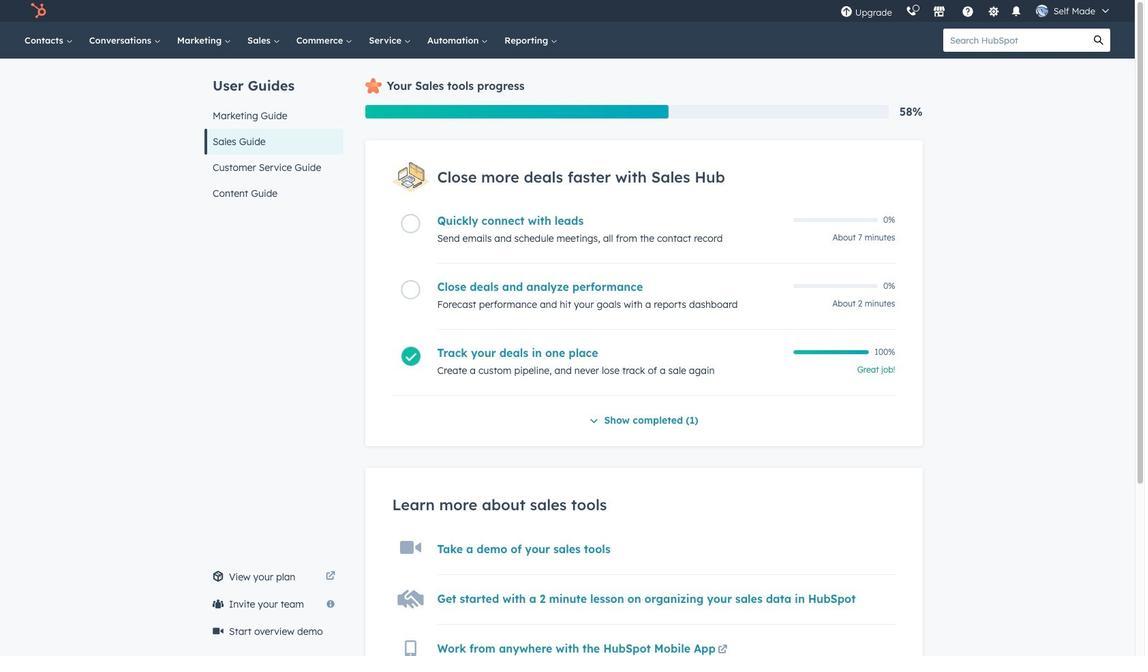 Task type: locate. For each thing, give the bounding box(es) containing it.
menu
[[834, 0, 1119, 22]]

Search HubSpot search field
[[944, 29, 1087, 52]]

link opens in a new window image
[[326, 569, 335, 586], [718, 643, 728, 657], [718, 645, 728, 656]]

ruby anderson image
[[1036, 5, 1048, 17]]

progress bar
[[365, 105, 669, 119]]

marketplaces image
[[933, 6, 945, 18]]



Task type: describe. For each thing, give the bounding box(es) containing it.
user guides element
[[204, 59, 343, 207]]

link opens in a new window image
[[326, 572, 335, 582]]

[object object] complete progress bar
[[793, 350, 869, 354]]



Task type: vqa. For each thing, say whether or not it's contained in the screenshot.
1st checkbox from the top
no



